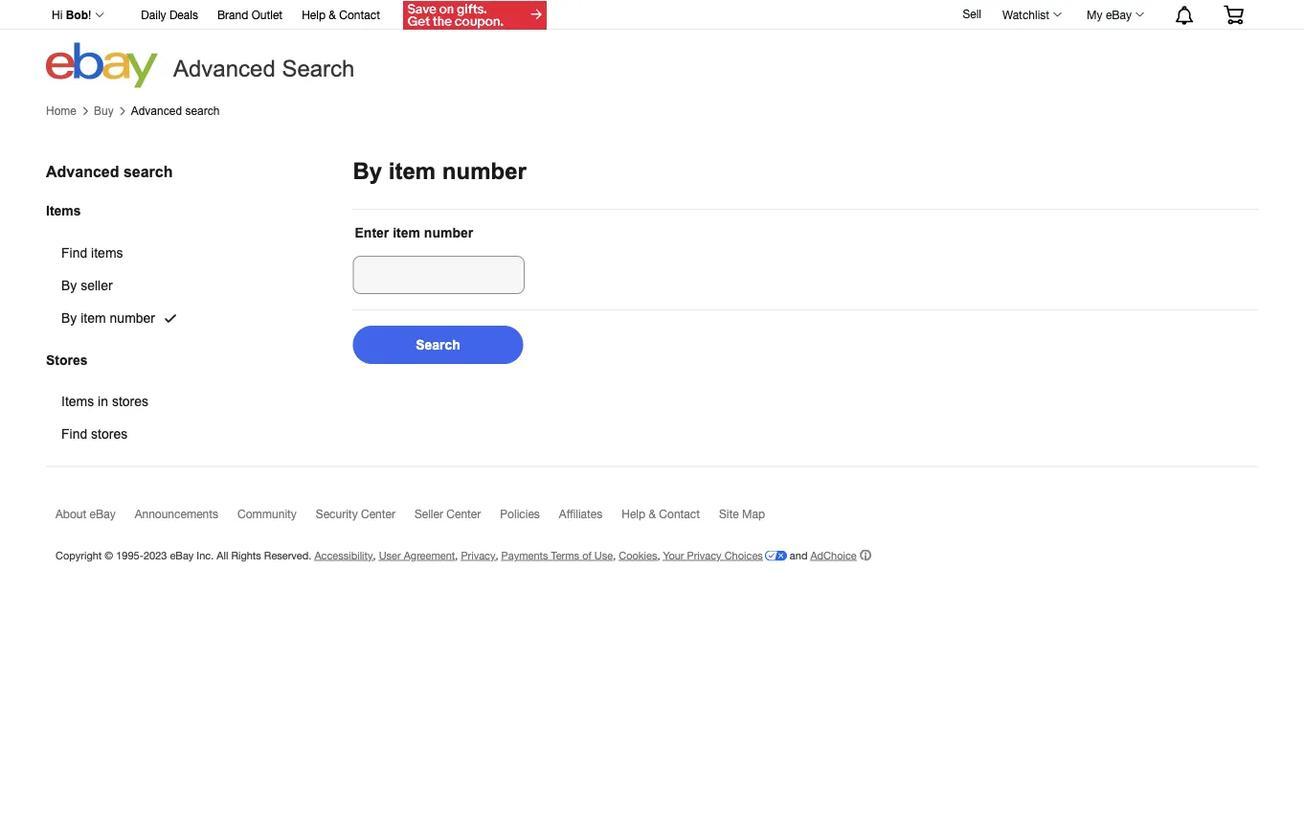 Task type: vqa. For each thing, say whether or not it's contained in the screenshot.
Deals
yes



Task type: locate. For each thing, give the bounding box(es) containing it.
1 vertical spatial help & contact link
[[622, 507, 720, 529]]

0 horizontal spatial search
[[282, 56, 355, 81]]

2 vertical spatial ebay
[[170, 549, 194, 561]]

your
[[663, 549, 685, 561]]

items left in
[[61, 394, 94, 409]]

find down 'items in stores'
[[61, 427, 87, 442]]

0 horizontal spatial privacy
[[461, 549, 496, 561]]

community
[[238, 507, 297, 520]]

2 vertical spatial item
[[81, 311, 106, 326]]

1 find from the top
[[61, 246, 87, 260]]

item up enter item number
[[389, 159, 436, 184]]

brand outlet
[[217, 8, 283, 22]]

advanced search
[[131, 104, 220, 117], [46, 163, 173, 180]]

contact
[[339, 8, 380, 22], [660, 507, 700, 520]]

, left cookies
[[613, 549, 616, 561]]

©
[[105, 549, 113, 561]]

help & contact link right 'outlet'
[[302, 5, 380, 26]]

advanced search down buy 'link'
[[46, 163, 173, 180]]

1 horizontal spatial by item number
[[353, 159, 527, 184]]

and
[[790, 549, 808, 561]]

ebay right my
[[1107, 8, 1132, 21]]

search
[[185, 104, 220, 117], [124, 163, 173, 180]]

agreement
[[404, 549, 455, 561]]

items for items in stores
[[61, 394, 94, 409]]

brand outlet link
[[217, 5, 283, 26]]

security
[[316, 507, 358, 520]]

advanced
[[173, 56, 276, 81], [131, 104, 182, 117], [46, 163, 119, 180]]

1 vertical spatial by item number
[[61, 311, 155, 326]]

0 horizontal spatial help & contact link
[[302, 5, 380, 26]]

0 vertical spatial help & contact link
[[302, 5, 380, 26]]

item inside 'link'
[[81, 311, 106, 326]]

rights
[[231, 549, 261, 561]]

contact right 'outlet'
[[339, 8, 380, 22]]

1 vertical spatial by
[[61, 278, 77, 293]]

items up find items
[[46, 204, 81, 219]]

contact up your at the bottom
[[660, 507, 700, 520]]

stores right in
[[112, 394, 149, 409]]

2 vertical spatial number
[[110, 311, 155, 326]]

advanced down brand
[[173, 56, 276, 81]]

item down seller
[[81, 311, 106, 326]]

, left user
[[373, 549, 376, 561]]

1 vertical spatial item
[[393, 225, 421, 240]]

policies
[[500, 507, 540, 520]]

1 privacy from the left
[[461, 549, 496, 561]]

watchlist link
[[993, 3, 1071, 26]]

ebay inside 'account' navigation
[[1107, 8, 1132, 21]]

home
[[46, 104, 77, 117]]

1 horizontal spatial search
[[416, 337, 461, 352]]

0 vertical spatial search
[[282, 56, 355, 81]]

1 vertical spatial ebay
[[90, 507, 116, 520]]

by item number up enter item number
[[353, 159, 527, 184]]

& for help & contact link to the left
[[329, 8, 336, 22]]

1 center from the left
[[361, 507, 396, 520]]

find inside find stores link
[[61, 427, 87, 442]]

user agreement link
[[379, 549, 455, 561]]

0 horizontal spatial center
[[361, 507, 396, 520]]

0 vertical spatial items
[[46, 204, 81, 219]]

bob
[[66, 9, 88, 22]]

find left items
[[61, 246, 87, 260]]

use
[[595, 549, 613, 561]]

banner
[[41, 0, 1259, 88]]

sell
[[963, 7, 982, 20]]

advanced down buy 'link'
[[46, 163, 119, 180]]

, left payments at the bottom of the page
[[496, 549, 499, 561]]

help
[[302, 8, 326, 22], [622, 507, 646, 520]]

help & contact right 'outlet'
[[302, 8, 380, 22]]

search down enter item number text field
[[416, 337, 461, 352]]

0 vertical spatial &
[[329, 8, 336, 22]]

0 horizontal spatial search
[[124, 163, 173, 180]]

0 vertical spatial by item number
[[353, 159, 527, 184]]

1 horizontal spatial search
[[185, 104, 220, 117]]

0 horizontal spatial help & contact
[[302, 8, 380, 22]]

0 vertical spatial find
[[61, 246, 87, 260]]

enter
[[355, 225, 389, 240]]

1 vertical spatial &
[[649, 507, 656, 520]]

1 horizontal spatial help
[[622, 507, 646, 520]]

privacy right your at the bottom
[[688, 549, 722, 561]]

search inside advanced search "link"
[[185, 104, 220, 117]]

announcements
[[135, 507, 219, 520]]

number inside by item number 'link'
[[110, 311, 155, 326]]

find items link
[[46, 237, 201, 269]]

1 horizontal spatial contact
[[660, 507, 700, 520]]

0 vertical spatial help & contact
[[302, 8, 380, 22]]

deals
[[169, 8, 198, 22]]

1 vertical spatial search
[[416, 337, 461, 352]]

1 horizontal spatial &
[[649, 507, 656, 520]]

brand
[[217, 8, 248, 22]]

advanced right 'buy'
[[131, 104, 182, 117]]

ebay right about
[[90, 507, 116, 520]]

1 horizontal spatial center
[[447, 507, 481, 520]]

find items
[[61, 246, 123, 260]]

community link
[[238, 507, 316, 529]]

ebay
[[1107, 8, 1132, 21], [90, 507, 116, 520], [170, 549, 194, 561]]

number up enter item number
[[443, 159, 527, 184]]

0 vertical spatial contact
[[339, 8, 380, 22]]

search down advanced search "link"
[[124, 163, 173, 180]]

1 , from the left
[[373, 549, 376, 561]]

by up the enter
[[353, 159, 382, 184]]

policies link
[[500, 507, 559, 529]]

4 , from the left
[[613, 549, 616, 561]]

center right 'seller'
[[447, 507, 481, 520]]

1 vertical spatial search
[[124, 163, 173, 180]]

Enter item number text field
[[353, 256, 525, 294]]

home link
[[46, 104, 77, 118]]

1 horizontal spatial help & contact link
[[622, 507, 720, 529]]

number down by seller link
[[110, 311, 155, 326]]

by for by item number 'link' at the top of page
[[61, 311, 77, 326]]

seller
[[81, 278, 113, 293]]

2 find from the top
[[61, 427, 87, 442]]

& right 'outlet'
[[329, 8, 336, 22]]

, left privacy link
[[455, 549, 458, 561]]

by
[[353, 159, 382, 184], [61, 278, 77, 293], [61, 311, 77, 326]]

help & contact link
[[302, 5, 380, 26], [622, 507, 720, 529]]

0 vertical spatial help
[[302, 8, 326, 22]]

1 horizontal spatial privacy
[[688, 549, 722, 561]]

,
[[373, 549, 376, 561], [455, 549, 458, 561], [496, 549, 499, 561], [613, 549, 616, 561], [658, 549, 661, 561]]

ebay left inc.
[[170, 549, 194, 561]]

number up enter item number text field
[[424, 225, 473, 240]]

search button
[[353, 326, 524, 364]]

by left seller
[[61, 278, 77, 293]]

privacy down seller center link
[[461, 549, 496, 561]]

items
[[46, 204, 81, 219], [61, 394, 94, 409]]

advanced search
[[173, 56, 355, 81]]

0 horizontal spatial &
[[329, 8, 336, 22]]

by inside 'link'
[[61, 311, 77, 326]]

& up cookies
[[649, 507, 656, 520]]

find inside find items link
[[61, 246, 87, 260]]

search down 'outlet'
[[282, 56, 355, 81]]

center
[[361, 507, 396, 520], [447, 507, 481, 520]]

center right security
[[361, 507, 396, 520]]

0 horizontal spatial by item number
[[61, 311, 155, 326]]

stores
[[112, 394, 149, 409], [91, 427, 128, 442]]

and adchoice
[[787, 549, 857, 561]]

security center
[[316, 507, 396, 520]]

advanced search right 'buy'
[[131, 104, 220, 117]]

your shopping cart image
[[1224, 5, 1246, 24]]

0 horizontal spatial help
[[302, 8, 326, 22]]

1 vertical spatial help & contact
[[622, 507, 700, 520]]

number
[[443, 159, 527, 184], [424, 225, 473, 240], [110, 311, 155, 326]]

0 vertical spatial ebay
[[1107, 8, 1132, 21]]

2 vertical spatial by
[[61, 311, 77, 326]]

help right 'outlet'
[[302, 8, 326, 22]]

0 vertical spatial advanced
[[173, 56, 276, 81]]

0 horizontal spatial contact
[[339, 8, 380, 22]]

by down by seller
[[61, 311, 77, 326]]

1 horizontal spatial ebay
[[170, 549, 194, 561]]

search
[[282, 56, 355, 81], [416, 337, 461, 352]]

1995-
[[116, 549, 144, 561]]

help & contact
[[302, 8, 380, 22], [622, 507, 700, 520]]

find stores
[[61, 427, 128, 442]]

privacy link
[[461, 549, 496, 561]]

privacy
[[461, 549, 496, 561], [688, 549, 722, 561]]

2 , from the left
[[455, 549, 458, 561]]

about ebay
[[56, 507, 116, 520]]

help & contact up your at the bottom
[[622, 507, 700, 520]]

hi
[[52, 9, 63, 22]]

stores down 'items in stores'
[[91, 427, 128, 442]]

item right the enter
[[393, 225, 421, 240]]

find
[[61, 246, 87, 260], [61, 427, 87, 442]]

seller center link
[[415, 507, 500, 529]]

buy link
[[94, 104, 114, 118]]

1 vertical spatial find
[[61, 427, 87, 442]]

1 vertical spatial contact
[[660, 507, 700, 520]]

0 vertical spatial advanced search
[[131, 104, 220, 117]]

my
[[1088, 8, 1103, 21]]

&
[[329, 8, 336, 22], [649, 507, 656, 520]]

by item number down seller
[[61, 311, 155, 326]]

items
[[91, 246, 123, 260]]

2 horizontal spatial ebay
[[1107, 8, 1132, 21]]

1 vertical spatial advanced
[[131, 104, 182, 117]]

, left your at the bottom
[[658, 549, 661, 561]]

by for by seller link
[[61, 278, 77, 293]]

item
[[389, 159, 436, 184], [393, 225, 421, 240], [81, 311, 106, 326]]

search down 'advanced search'
[[185, 104, 220, 117]]

2 center from the left
[[447, 507, 481, 520]]

1 vertical spatial items
[[61, 394, 94, 409]]

advanced inside "link"
[[131, 104, 182, 117]]

announcements link
[[135, 507, 238, 529]]

help up "cookies" link
[[622, 507, 646, 520]]

1 horizontal spatial help & contact
[[622, 507, 700, 520]]

daily deals link
[[141, 5, 198, 26]]

payments terms of use link
[[502, 549, 613, 561]]

find stores link
[[46, 418, 195, 451]]

by item number
[[353, 159, 527, 184], [61, 311, 155, 326]]

contact inside 'account' navigation
[[339, 8, 380, 22]]

1 vertical spatial number
[[424, 225, 473, 240]]

0 horizontal spatial ebay
[[90, 507, 116, 520]]

daily
[[141, 8, 166, 22]]

help & contact inside 'account' navigation
[[302, 8, 380, 22]]

0 vertical spatial search
[[185, 104, 220, 117]]

& inside 'account' navigation
[[329, 8, 336, 22]]

about
[[56, 507, 86, 520]]

help & contact link up your at the bottom
[[622, 507, 720, 529]]

2023
[[144, 549, 167, 561]]

1 vertical spatial help
[[622, 507, 646, 520]]



Task type: describe. For each thing, give the bounding box(es) containing it.
affiliates
[[559, 507, 603, 520]]

2 vertical spatial advanced
[[46, 163, 119, 180]]

& for the bottom help & contact link
[[649, 507, 656, 520]]

your privacy choices link
[[663, 549, 787, 561]]

0 vertical spatial by
[[353, 159, 382, 184]]

items in stores
[[61, 394, 149, 409]]

get the coupon image
[[403, 1, 547, 30]]

seller
[[415, 507, 444, 520]]

site map
[[720, 507, 766, 520]]

all
[[217, 549, 228, 561]]

about ebay link
[[56, 507, 135, 529]]

search inside button
[[416, 337, 461, 352]]

3 , from the left
[[496, 549, 499, 561]]

site map link
[[720, 507, 785, 529]]

!
[[88, 9, 91, 22]]

buy
[[94, 104, 114, 117]]

center for seller center
[[447, 507, 481, 520]]

seller center
[[415, 507, 481, 520]]

daily deals
[[141, 8, 198, 22]]

user
[[379, 549, 401, 561]]

choices
[[725, 549, 763, 561]]

payments
[[502, 549, 549, 561]]

0 vertical spatial stores
[[112, 394, 149, 409]]

items for items
[[46, 204, 81, 219]]

map
[[743, 507, 766, 520]]

1 vertical spatial stores
[[91, 427, 128, 442]]

accessibility link
[[315, 549, 373, 561]]

0 vertical spatial number
[[443, 159, 527, 184]]

reserved.
[[264, 549, 312, 561]]

my ebay
[[1088, 8, 1132, 21]]

my ebay link
[[1077, 3, 1154, 26]]

find for find stores
[[61, 427, 87, 442]]

account navigation
[[41, 0, 1259, 32]]

sell link
[[955, 7, 991, 20]]

center for security center
[[361, 507, 396, 520]]

banner containing sell
[[41, 0, 1259, 88]]

cookies link
[[619, 549, 658, 561]]

by item number link
[[46, 302, 201, 335]]

1 vertical spatial advanced search
[[46, 163, 173, 180]]

0 vertical spatial item
[[389, 159, 436, 184]]

adchoice link
[[811, 549, 872, 561]]

by seller link
[[46, 269, 201, 302]]

find for find items
[[61, 246, 87, 260]]

in
[[98, 394, 108, 409]]

copyright
[[56, 549, 102, 561]]

terms
[[551, 549, 580, 561]]

2 privacy from the left
[[688, 549, 722, 561]]

by seller
[[61, 278, 113, 293]]

enter item number
[[355, 225, 473, 240]]

5 , from the left
[[658, 549, 661, 561]]

advanced search link
[[131, 104, 220, 118]]

stores
[[46, 352, 88, 367]]

security center link
[[316, 507, 415, 529]]

accessibility
[[315, 549, 373, 561]]

of
[[583, 549, 592, 561]]

site
[[720, 507, 739, 520]]

cookies
[[619, 549, 658, 561]]

affiliates link
[[559, 507, 622, 529]]

adchoice
[[811, 549, 857, 561]]

ebay for my ebay
[[1107, 8, 1132, 21]]

copyright © 1995-2023 ebay inc. all rights reserved. accessibility , user agreement , privacy , payments terms of use , cookies , your privacy choices
[[56, 549, 763, 561]]

ebay for about ebay
[[90, 507, 116, 520]]

outlet
[[252, 8, 283, 22]]

help inside 'account' navigation
[[302, 8, 326, 22]]

items in stores link
[[46, 386, 195, 418]]

inc.
[[197, 549, 214, 561]]

by item number inside 'link'
[[61, 311, 155, 326]]

watchlist
[[1003, 8, 1050, 21]]

hi bob !
[[52, 9, 91, 22]]



